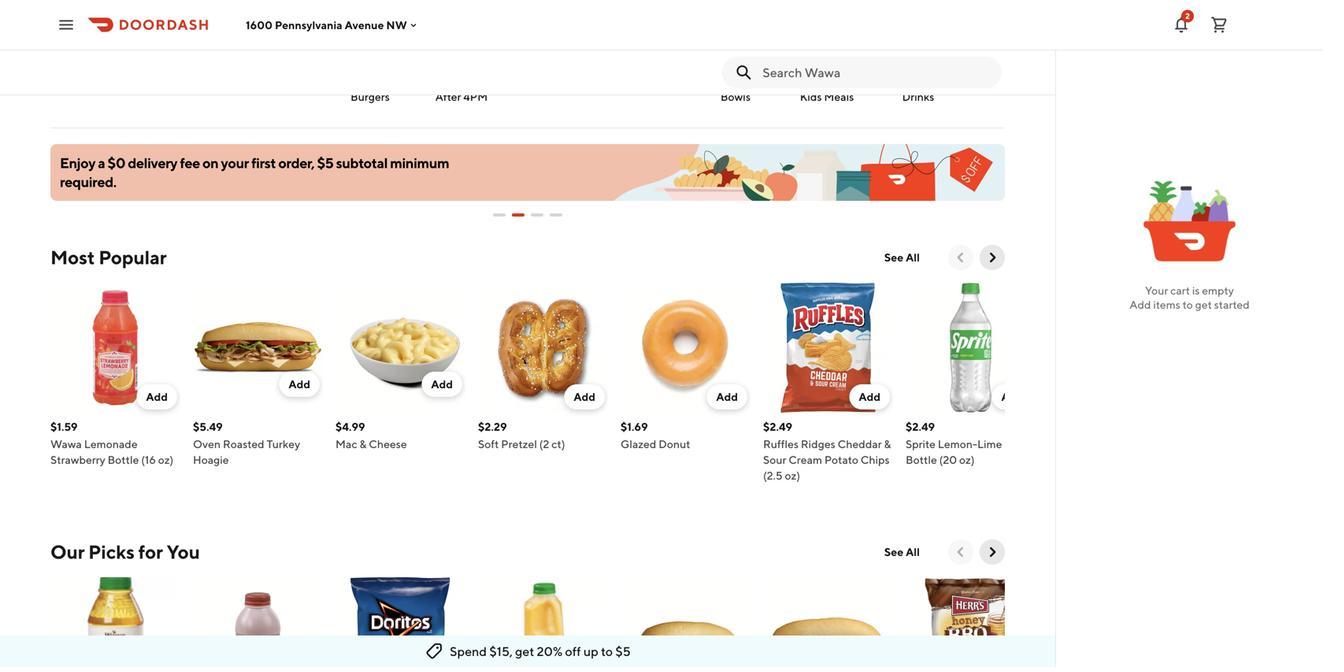 Task type: describe. For each thing, give the bounding box(es) containing it.
mac & cheese image
[[336, 283, 465, 413]]

1600 pennsylvania avenue nw
[[246, 18, 407, 31]]

mexican image
[[525, 17, 581, 73]]

only
[[464, 74, 488, 87]]

cream
[[789, 453, 822, 466]]

sandwiches
[[336, 74, 395, 87]]

italian hoagie image
[[621, 577, 751, 667]]

a
[[98, 154, 105, 171]]

glazed donut image
[[621, 283, 751, 413]]

salads
[[715, 74, 747, 87]]

notification bell image
[[1172, 15, 1191, 34]]

chips
[[861, 453, 890, 466]]

bottle inside $1.59 wawa lemonade strawberry bottle (16 oz)
[[108, 453, 139, 466]]

combos
[[801, 74, 843, 87]]

combos & kids meals image
[[799, 17, 855, 73]]

kids
[[800, 90, 822, 103]]

add for $2.49 ruffles ridges cheddar & sour cream potato chips (2.5 oz)
[[859, 390, 880, 403]]

hoagie
[[193, 453, 229, 466]]

$2.29
[[478, 420, 507, 433]]

lemon-
[[938, 437, 977, 450]]

$4.99
[[336, 420, 365, 433]]

honey smoked turkey hoagie image
[[763, 577, 893, 667]]

specialty drinks image
[[890, 17, 947, 73]]

nw
[[386, 18, 407, 31]]

1 vertical spatial $5
[[615, 644, 631, 659]]

spend
[[450, 644, 487, 659]]

sandwiches & burgers link
[[331, 16, 410, 106]]

$1.59 wawa lemonade strawberry bottle (16 oz)
[[50, 420, 174, 466]]

add for $1.69 glazed donut
[[716, 390, 738, 403]]

wawa 100% orange juice bottle (1 qt) image
[[478, 577, 608, 667]]

1600 pennsylvania avenue nw button
[[246, 18, 420, 31]]

breakfast image
[[159, 17, 216, 73]]

bottle inside $2.49 sprite lemon-lime soda bottle (20 oz)
[[906, 453, 937, 466]]

for
[[138, 541, 163, 563]]

soups & sides image
[[616, 17, 673, 73]]

on
[[202, 154, 218, 171]]

first
[[251, 154, 276, 171]]

(20
[[939, 453, 957, 466]]

sprite
[[906, 437, 936, 450]]

$2.49 sprite lemon-lime soda bottle (20 oz)
[[906, 420, 1030, 466]]

$4.99 mac & cheese
[[336, 420, 407, 450]]

salads & bowls link
[[696, 16, 775, 106]]

order,
[[278, 154, 314, 171]]

required.
[[60, 173, 116, 190]]

next button of carousel image for most popular
[[984, 250, 1000, 265]]

drinks inside "specialty drinks"
[[902, 90, 934, 103]]

4pm
[[463, 90, 488, 103]]

sandwiches & burgers
[[336, 74, 405, 103]]

herr's barbeque ripple potato chips (2.625 oz) image
[[906, 577, 1036, 667]]

see for our picks for you
[[884, 545, 904, 558]]

add for $4.99 mac & cheese
[[431, 378, 453, 391]]

fee
[[180, 154, 200, 171]]

see for most popular
[[884, 251, 904, 264]]

Search Wawa search field
[[763, 64, 989, 81]]

$5 inside enjoy a $0 delivery fee on your first order, $5 subtotal minimum required.
[[317, 154, 333, 171]]

is
[[1192, 284, 1200, 297]]

lemonade
[[84, 437, 138, 450]]

pizza only after 4pm link
[[422, 16, 501, 106]]

wawa lemonade strawberry bottle (16 oz) image
[[50, 283, 180, 413]]

doritos cool ranch tortilla chips (2.75 oz) image
[[336, 577, 465, 667]]

soft
[[478, 437, 499, 450]]

soft pretzel (2 ct) image
[[478, 283, 608, 413]]

20%
[[537, 644, 563, 659]]

your
[[1145, 284, 1168, 297]]

pizza
[[435, 74, 462, 87]]

all for our picks for you
[[906, 545, 920, 558]]

salads & bowls
[[715, 74, 756, 103]]

& inside the $2.49 ruffles ridges cheddar & sour cream potato chips (2.5 oz)
[[884, 437, 891, 450]]

specialty drinks
[[895, 74, 941, 103]]

bowls
[[721, 90, 751, 103]]

drinks inside "link"
[[994, 74, 1026, 87]]

oven
[[193, 437, 221, 450]]

oz) inside the $2.49 ruffles ridges cheddar & sour cream potato chips (2.5 oz)
[[785, 469, 800, 482]]

after
[[435, 90, 461, 103]]

ruffles ridges cheddar & sour cream potato chips (2.5 oz) image
[[763, 283, 893, 413]]

items
[[1153, 298, 1180, 311]]

potato
[[824, 453, 858, 466]]

most
[[50, 246, 95, 269]]

roasted
[[223, 437, 264, 450]]

see all link for our picks for you
[[875, 539, 929, 565]]

spend $15, get 20% off up to $5
[[450, 644, 631, 659]]

pizza only after 4pm image
[[433, 17, 490, 73]]

& for combos & kids meals
[[846, 74, 853, 87]]

mac
[[336, 437, 357, 450]]

sour
[[763, 453, 786, 466]]

cheddar
[[838, 437, 882, 450]]

cheese
[[369, 437, 407, 450]]

(16
[[141, 453, 156, 466]]

add for $2.49 sprite lemon-lime soda bottle (20 oz)
[[1001, 390, 1023, 403]]

pizza only after 4pm
[[435, 74, 488, 103]]

$1.59
[[50, 420, 78, 433]]

oz) inside $2.49 sprite lemon-lime soda bottle (20 oz)
[[959, 453, 975, 466]]

see all for our picks for you
[[884, 545, 920, 558]]

add for $5.49 oven roasted turkey hoagie
[[289, 378, 310, 391]]

most popular link
[[50, 245, 167, 270]]

you
[[167, 541, 200, 563]]

& for salads & bowls
[[749, 74, 756, 87]]

pennsylvania
[[275, 18, 342, 31]]

lime
[[977, 437, 1002, 450]]

$15,
[[489, 644, 513, 659]]

$0
[[108, 154, 125, 171]]



Task type: locate. For each thing, give the bounding box(es) containing it.
1 vertical spatial see all link
[[875, 539, 929, 565]]

meals
[[824, 90, 854, 103]]

0 vertical spatial to
[[1183, 298, 1193, 311]]

to inside your cart is empty add items to get started
[[1183, 298, 1193, 311]]

& inside "salads & bowls"
[[749, 74, 756, 87]]

& up chips
[[884, 437, 891, 450]]

drinks down specialty at the top of page
[[902, 90, 934, 103]]

oz) down lemon-
[[959, 453, 975, 466]]

add for $1.59 wawa lemonade strawberry bottle (16 oz)
[[146, 390, 168, 403]]

1 horizontal spatial $2.49
[[906, 420, 935, 433]]

1 horizontal spatial bottle
[[906, 453, 937, 466]]

1 horizontal spatial $5
[[615, 644, 631, 659]]

$2.49 ruffles ridges cheddar & sour cream potato chips (2.5 oz)
[[763, 420, 891, 482]]

see
[[884, 251, 904, 264], [884, 545, 904, 558]]

picks
[[88, 541, 135, 563]]

(2.5
[[763, 469, 783, 482]]

donut
[[659, 437, 690, 450]]

get right $15, in the left of the page
[[515, 644, 534, 659]]

ridges
[[801, 437, 835, 450]]

& right the sandwiches
[[398, 74, 405, 87]]

turkey
[[267, 437, 300, 450]]

get inside your cart is empty add items to get started
[[1195, 298, 1212, 311]]

$2.49 for $2.49 sprite lemon-lime soda bottle (20 oz)
[[906, 420, 935, 433]]

1600
[[246, 18, 273, 31]]

next image
[[980, 54, 992, 67]]

get
[[1195, 298, 1212, 311], [515, 644, 534, 659]]

deals image
[[68, 17, 124, 73]]

1 $2.49 from the left
[[763, 420, 792, 433]]

0 vertical spatial all
[[906, 251, 920, 264]]

& right the salads
[[749, 74, 756, 87]]

ruffles
[[763, 437, 799, 450]]

1 bottle from the left
[[108, 453, 139, 466]]

$5
[[317, 154, 333, 171], [615, 644, 631, 659]]

previous button of carousel image
[[953, 250, 969, 265]]

0 horizontal spatial $5
[[317, 154, 333, 171]]

most popular
[[50, 246, 167, 269]]

bottle down sprite
[[906, 453, 937, 466]]

sandwiches & burgers image
[[342, 17, 399, 73]]

& inside combos & kids meals
[[846, 74, 853, 87]]

all for most popular
[[906, 251, 920, 264]]

1 horizontal spatial to
[[1183, 298, 1193, 311]]

see all link left previous button of carousel icon
[[875, 245, 929, 270]]

2
[[1185, 11, 1190, 20]]

0 horizontal spatial $2.49
[[763, 420, 792, 433]]

$1.69 glazed donut
[[621, 420, 690, 450]]

$2.49 up sprite
[[906, 420, 935, 433]]

drinks image
[[981, 17, 1038, 73]]

oz) right (16
[[158, 453, 174, 466]]

0 vertical spatial get
[[1195, 298, 1212, 311]]

previous button of carousel image
[[953, 544, 969, 560]]

0 vertical spatial see
[[884, 251, 904, 264]]

our picks for you link
[[50, 539, 200, 565]]

$5.49
[[193, 420, 223, 433]]

see all left previous button of carousel image
[[884, 545, 920, 558]]

see all left previous button of carousel icon
[[884, 251, 920, 264]]

add inside your cart is empty add items to get started
[[1130, 298, 1151, 311]]

see all link left previous button of carousel image
[[875, 539, 929, 565]]

your cart is empty add items to get started
[[1130, 284, 1250, 311]]

0 horizontal spatial bottle
[[108, 453, 139, 466]]

1 horizontal spatial oz)
[[785, 469, 800, 482]]

$2.49 inside $2.49 sprite lemon-lime soda bottle (20 oz)
[[906, 420, 935, 433]]

minimum
[[390, 154, 449, 171]]

1 vertical spatial see
[[884, 545, 904, 558]]

our picks for you
[[50, 541, 200, 563]]

oz)
[[158, 453, 174, 466], [959, 453, 975, 466], [785, 469, 800, 482]]

$2.49 up ruffles
[[763, 420, 792, 433]]

drinks
[[994, 74, 1026, 87], [902, 90, 934, 103]]

1 next button of carousel image from the top
[[984, 250, 1000, 265]]

specialty
[[895, 74, 941, 87]]

popular
[[99, 246, 167, 269]]

2 bottle from the left
[[906, 453, 937, 466]]

see all for most popular
[[884, 251, 920, 264]]

next button of carousel image right previous button of carousel icon
[[984, 250, 1000, 265]]

2 see all from the top
[[884, 545, 920, 558]]

&
[[398, 74, 405, 87], [749, 74, 756, 87], [846, 74, 853, 87], [359, 437, 367, 450], [884, 437, 891, 450]]

delivery
[[128, 154, 177, 171]]

see all link for most popular
[[875, 245, 929, 270]]

0 vertical spatial see all
[[884, 251, 920, 264]]

next button of carousel image right previous button of carousel image
[[984, 544, 1000, 560]]

0 vertical spatial $5
[[317, 154, 333, 171]]

2 all from the top
[[906, 545, 920, 558]]

$5.49 oven roasted turkey hoagie
[[193, 420, 300, 466]]

0 vertical spatial see all link
[[875, 245, 929, 270]]

wawa 100% apple juice bottle (16 oz) image
[[50, 577, 180, 667]]

0 vertical spatial next button of carousel image
[[984, 250, 1000, 265]]

& for sandwiches & burgers
[[398, 74, 405, 87]]

next button of carousel image for our picks for you
[[984, 544, 1000, 560]]

drinks down drinks image
[[994, 74, 1026, 87]]

enjoy a $0 delivery fee on your first order, $5 subtotal minimum required.
[[60, 154, 449, 190]]

off
[[565, 644, 581, 659]]

$2.49 inside the $2.49 ruffles ridges cheddar & sour cream potato chips (2.5 oz)
[[763, 420, 792, 433]]

your
[[221, 154, 249, 171]]

add
[[1130, 298, 1151, 311], [289, 378, 310, 391], [431, 378, 453, 391], [146, 390, 168, 403], [574, 390, 595, 403], [716, 390, 738, 403], [859, 390, 880, 403], [1001, 390, 1023, 403]]

1 see all link from the top
[[875, 245, 929, 270]]

specialty drinks link
[[879, 16, 958, 106]]

salads & bowls image
[[707, 17, 764, 73]]

1 horizontal spatial get
[[1195, 298, 1212, 311]]

wawa 1% lowfat chocolate milk (16 oz) image
[[193, 577, 323, 667]]

0 horizontal spatial oz)
[[158, 453, 174, 466]]

1 vertical spatial all
[[906, 545, 920, 558]]

$5 right the up
[[615, 644, 631, 659]]

all
[[906, 251, 920, 264], [906, 545, 920, 558]]

sprite lemon-lime soda bottle (20 oz) image
[[906, 283, 1036, 413]]

1 vertical spatial drinks
[[902, 90, 934, 103]]

hoagies image
[[250, 17, 307, 73]]

2 next button of carousel image from the top
[[984, 544, 1000, 560]]

combos & kids meals link
[[788, 16, 866, 106]]

see left previous button of carousel icon
[[884, 251, 904, 264]]

& right mac
[[359, 437, 367, 450]]

to for up
[[601, 644, 613, 659]]

bottle down lemonade
[[108, 453, 139, 466]]

wawa
[[50, 437, 82, 450]]

cart
[[1170, 284, 1190, 297]]

to
[[1183, 298, 1193, 311], [601, 644, 613, 659]]

pretzel
[[501, 437, 537, 450]]

0 horizontal spatial to
[[601, 644, 613, 659]]

0 horizontal spatial get
[[515, 644, 534, 659]]

open menu image
[[57, 15, 76, 34]]

our
[[50, 541, 85, 563]]

subtotal
[[336, 154, 388, 171]]

glazed
[[621, 437, 656, 450]]

& inside sandwiches & burgers
[[398, 74, 405, 87]]

see all link
[[875, 245, 929, 270], [875, 539, 929, 565]]

$2.49 for $2.49 ruffles ridges cheddar & sour cream potato chips (2.5 oz)
[[763, 420, 792, 433]]

1 horizontal spatial drinks
[[994, 74, 1026, 87]]

2 see from the top
[[884, 545, 904, 558]]

1 see all from the top
[[884, 251, 920, 264]]

drinks link
[[970, 16, 1049, 90]]

get down is
[[1195, 298, 1212, 311]]

2 horizontal spatial oz)
[[959, 453, 975, 466]]

2 see all link from the top
[[875, 539, 929, 565]]

all left previous button of carousel icon
[[906, 251, 920, 264]]

ct)
[[551, 437, 565, 450]]

$2.29 soft pretzel (2 ct)
[[478, 420, 565, 450]]

0 horizontal spatial drinks
[[902, 90, 934, 103]]

add button
[[279, 372, 320, 397], [279, 372, 320, 397], [422, 372, 462, 397], [422, 372, 462, 397], [137, 384, 177, 410], [137, 384, 177, 410], [564, 384, 605, 410], [564, 384, 605, 410], [707, 384, 747, 410], [707, 384, 747, 410], [849, 384, 890, 410], [849, 384, 890, 410], [992, 384, 1032, 410], [992, 384, 1032, 410]]

enjoy
[[60, 154, 95, 171]]

all left previous button of carousel image
[[906, 545, 920, 558]]

soda
[[1004, 437, 1030, 450]]

add for $2.29 soft pretzel (2 ct)
[[574, 390, 595, 403]]

1 see from the top
[[884, 251, 904, 264]]

see left previous button of carousel image
[[884, 545, 904, 558]]

oz) right (2.5
[[785, 469, 800, 482]]

1 vertical spatial next button of carousel image
[[984, 544, 1000, 560]]

next button of carousel image
[[984, 250, 1000, 265], [984, 544, 1000, 560]]

to for items
[[1183, 298, 1193, 311]]

empty
[[1202, 284, 1234, 297]]

combos & kids meals
[[800, 74, 854, 103]]

oz) inside $1.59 wawa lemonade strawberry bottle (16 oz)
[[158, 453, 174, 466]]

to down cart on the right of page
[[1183, 298, 1193, 311]]

1 vertical spatial get
[[515, 644, 534, 659]]

0 vertical spatial drinks
[[994, 74, 1026, 87]]

& inside $4.99 mac & cheese
[[359, 437, 367, 450]]

1 vertical spatial see all
[[884, 545, 920, 558]]

started
[[1214, 298, 1250, 311]]

1 vertical spatial to
[[601, 644, 613, 659]]

avenue
[[345, 18, 384, 31]]

bottle
[[108, 453, 139, 466], [906, 453, 937, 466]]

oven roasted turkey hoagie image
[[193, 283, 323, 413]]

& up "meals"
[[846, 74, 853, 87]]

to right the up
[[601, 644, 613, 659]]

2 $2.49 from the left
[[906, 420, 935, 433]]

up
[[584, 644, 598, 659]]

$1.69
[[621, 420, 648, 433]]

0 items, open order cart image
[[1210, 15, 1229, 34]]

$5 right order,
[[317, 154, 333, 171]]

1 all from the top
[[906, 251, 920, 264]]

(2
[[539, 437, 549, 450]]



Task type: vqa. For each thing, say whether or not it's contained in the screenshot.


